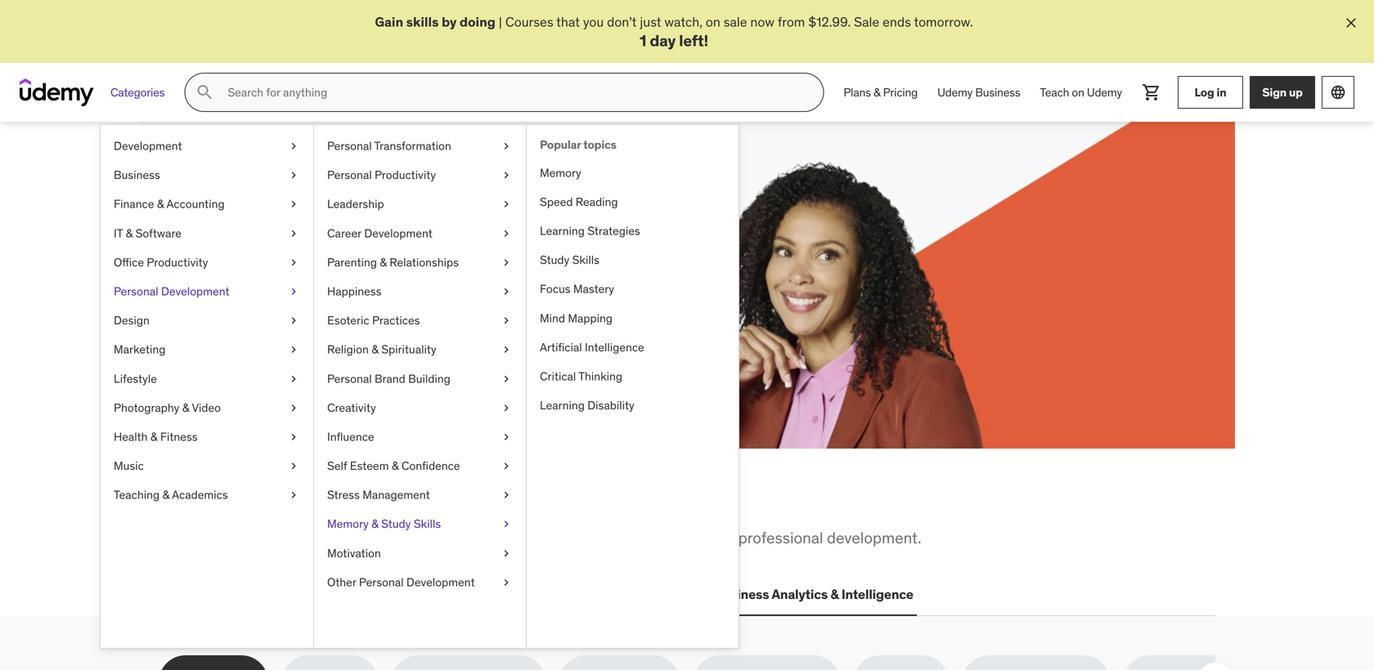 Task type: describe. For each thing, give the bounding box(es) containing it.
it for it & software
[[114, 226, 123, 241]]

teach on udemy
[[1040, 85, 1123, 100]]

close image
[[1343, 15, 1360, 31]]

focus mastery
[[540, 282, 614, 297]]

practice,
[[307, 193, 419, 227]]

xsmall image for personal development
[[287, 284, 300, 300]]

technical
[[380, 529, 443, 548]]

sale
[[724, 13, 747, 30]]

learning strategies
[[540, 224, 640, 239]]

finance
[[114, 197, 154, 212]]

udemy business link
[[928, 73, 1030, 112]]

analytics
[[772, 587, 828, 604]]

pricing
[[883, 85, 918, 100]]

2 udemy from the left
[[1087, 85, 1123, 100]]

leadership for the leadership link
[[327, 197, 384, 212]]

all
[[159, 488, 197, 522]]

skill
[[323, 266, 346, 283]]

development down office productivity link on the top left of page
[[161, 284, 230, 299]]

mind
[[540, 311, 565, 326]]

the
[[202, 488, 243, 522]]

creativity
[[327, 401, 376, 416]]

2 horizontal spatial in
[[1217, 85, 1227, 100]]

& for finance & accounting
[[157, 197, 164, 212]]

xsmall image for happiness
[[500, 284, 513, 300]]

1 horizontal spatial skills
[[324, 529, 359, 548]]

sign
[[1263, 85, 1287, 100]]

need
[[374, 488, 437, 522]]

office productivity link
[[101, 248, 313, 277]]

relationships
[[390, 255, 459, 270]]

business analytics & intelligence
[[714, 587, 914, 604]]

xsmall image for office productivity
[[287, 255, 300, 271]]

watch,
[[665, 13, 703, 30]]

from
[[778, 13, 805, 30]]

tomorrow. for |
[[914, 13, 973, 30]]

(and
[[218, 226, 275, 260]]

reading
[[576, 195, 618, 210]]

xsmall image for leadership
[[500, 197, 513, 213]]

on inside gain skills by doing | courses that you don't just watch, on sale now from $12.99. sale ends tomorrow. 1 day left!
[[706, 13, 721, 30]]

every
[[288, 266, 320, 283]]

office
[[114, 255, 144, 270]]

starting
[[490, 266, 536, 283]]

by
[[442, 13, 457, 30]]

it certifications
[[294, 587, 391, 604]]

sale for |
[[854, 13, 880, 30]]

xsmall image for memory & study skills
[[500, 517, 513, 533]]

rounded
[[677, 529, 735, 548]]

photography & video link
[[101, 394, 313, 423]]

artificial intelligence
[[540, 340, 645, 355]]

1 vertical spatial skills
[[248, 488, 318, 522]]

mind mapping link
[[527, 304, 739, 333]]

memory link
[[527, 159, 739, 188]]

1 horizontal spatial study
[[540, 253, 570, 268]]

log in
[[1195, 85, 1227, 100]]

place
[[524, 488, 592, 522]]

critical thinking
[[540, 370, 623, 384]]

teaching
[[114, 488, 160, 503]]

xsmall image for design
[[287, 313, 300, 329]]

categories
[[110, 85, 165, 100]]

xsmall image for music
[[287, 459, 300, 475]]

parenting & relationships
[[327, 255, 459, 270]]

personal right other
[[359, 576, 404, 590]]

skills inside study skills link
[[572, 253, 600, 268]]

& for memory & study skills
[[372, 517, 379, 532]]

left!
[[679, 31, 709, 50]]

& for religion & spirituality
[[372, 343, 379, 357]]

spirituality
[[381, 343, 437, 357]]

ends for |
[[883, 13, 911, 30]]

xsmall image for health & fitness
[[287, 430, 300, 446]]

shopping cart with 0 items image
[[1142, 83, 1162, 102]]

marketing
[[114, 343, 166, 357]]

speed reading link
[[527, 188, 739, 217]]

career
[[327, 226, 362, 241]]

memory for memory
[[540, 166, 581, 180]]

doing
[[460, 13, 496, 30]]

personal for personal brand building
[[327, 372, 372, 387]]

xsmall image for teaching & academics
[[287, 488, 300, 504]]

development down the motivation 'link'
[[407, 576, 475, 590]]

leadership link
[[314, 190, 526, 219]]

business for business analytics & intelligence
[[714, 587, 769, 604]]

religion & spirituality link
[[314, 336, 526, 365]]

xsmall image for esoteric practices
[[500, 313, 513, 329]]

transformation
[[374, 139, 451, 154]]

it for it certifications
[[294, 587, 305, 604]]

1 horizontal spatial on
[[1072, 85, 1085, 100]]

one
[[472, 488, 519, 522]]

other
[[327, 576, 356, 590]]

mastery
[[573, 282, 614, 297]]

personal productivity
[[327, 168, 436, 183]]

data science button
[[494, 576, 581, 615]]

study skills
[[540, 253, 600, 268]]

critical
[[540, 370, 576, 384]]

day
[[650, 31, 676, 50]]

strategies
[[588, 224, 640, 239]]

health
[[114, 430, 148, 445]]

our
[[496, 529, 519, 548]]

teaching & academics link
[[101, 481, 313, 510]]

stress management
[[327, 488, 430, 503]]

personal for personal development
[[114, 284, 158, 299]]

xsmall image for religion & spirituality
[[500, 342, 513, 358]]

supports
[[578, 529, 639, 548]]

professional
[[739, 529, 823, 548]]

xsmall image for career development
[[500, 226, 513, 242]]

& for teaching & academics
[[162, 488, 169, 503]]

you inside gain skills by doing | courses that you don't just watch, on sale now from $12.99. sale ends tomorrow. 1 day left!
[[583, 13, 604, 30]]

study skills link
[[527, 246, 739, 275]]

xsmall image for parenting & relationships
[[500, 255, 513, 271]]

learn,
[[218, 193, 303, 227]]

religion
[[327, 343, 369, 357]]

business link
[[101, 161, 313, 190]]

xsmall image for development
[[287, 138, 300, 154]]

learning for learning strategies
[[540, 224, 585, 239]]

plans & pricing
[[844, 85, 918, 100]]

popular
[[540, 138, 581, 152]]

development down categories dropdown button
[[114, 139, 182, 154]]

plans & pricing link
[[834, 73, 928, 112]]

xsmall image for personal brand building
[[500, 371, 513, 387]]

that
[[556, 13, 580, 30]]

productivity for personal productivity
[[375, 168, 436, 183]]

self esteem & confidence link
[[314, 452, 526, 481]]

speed reading
[[540, 195, 618, 210]]

xsmall image for it & software
[[287, 226, 300, 242]]

management
[[363, 488, 430, 503]]

office productivity
[[114, 255, 208, 270]]

design
[[114, 314, 150, 328]]

data
[[498, 587, 526, 604]]

development up parenting & relationships
[[364, 226, 433, 241]]

just
[[640, 13, 662, 30]]



Task type: locate. For each thing, give the bounding box(es) containing it.
2 vertical spatial in
[[442, 488, 467, 522]]

memory & study skills element
[[526, 125, 739, 649]]

xsmall image for personal transformation
[[500, 138, 513, 154]]

xsmall image inside finance & accounting link
[[287, 197, 300, 213]]

0 vertical spatial sale
[[854, 13, 880, 30]]

tomorrow. down your
[[338, 285, 397, 302]]

1 vertical spatial you
[[323, 488, 370, 522]]

on
[[706, 13, 721, 30], [1072, 85, 1085, 100]]

0 vertical spatial learning
[[540, 224, 585, 239]]

tomorrow. up the udemy business
[[914, 13, 973, 30]]

xsmall image inside the influence link
[[500, 430, 513, 446]]

personal productivity link
[[314, 161, 526, 190]]

0 vertical spatial study
[[540, 253, 570, 268]]

udemy
[[938, 85, 973, 100], [1087, 85, 1123, 100]]

personal up 'personal productivity'
[[327, 139, 372, 154]]

skills left by on the top left of page
[[406, 13, 439, 30]]

$12.99. inside gain skills by doing | courses that you don't just watch, on sale now from $12.99. sale ends tomorrow. 1 day left!
[[809, 13, 851, 30]]

1 horizontal spatial tomorrow.
[[914, 13, 973, 30]]

xsmall image for creativity
[[500, 401, 513, 417]]

1 vertical spatial tomorrow.
[[338, 285, 397, 302]]

1 horizontal spatial intelligence
[[842, 587, 914, 604]]

xsmall image inside health & fitness link
[[287, 430, 300, 446]]

$12.99. right "from"
[[809, 13, 851, 30]]

study down management
[[381, 517, 411, 532]]

xsmall image
[[500, 138, 513, 154], [500, 226, 513, 242], [287, 255, 300, 271], [500, 284, 513, 300], [287, 313, 300, 329], [287, 342, 300, 358], [287, 371, 300, 387], [500, 401, 513, 417], [500, 459, 513, 475], [287, 488, 300, 504], [500, 517, 513, 533], [500, 575, 513, 591]]

xsmall image inside the motivation 'link'
[[500, 546, 513, 562]]

esoteric practices link
[[314, 307, 526, 336]]

productivity
[[375, 168, 436, 183], [147, 255, 208, 270]]

teach on udemy link
[[1030, 73, 1132, 112]]

submit search image
[[195, 83, 215, 102]]

personal transformation link
[[314, 132, 526, 161]]

1 horizontal spatial productivity
[[375, 168, 436, 183]]

Search for anything text field
[[224, 79, 804, 107]]

stress management link
[[314, 481, 526, 510]]

intelligence down development.
[[842, 587, 914, 604]]

0 horizontal spatial courses
[[218, 266, 266, 283]]

0 horizontal spatial business
[[114, 168, 160, 183]]

xsmall image for lifestyle
[[287, 371, 300, 387]]

&
[[874, 85, 881, 100], [157, 197, 164, 212], [126, 226, 133, 241], [380, 255, 387, 270], [372, 343, 379, 357], [182, 401, 189, 416], [150, 430, 158, 445], [392, 459, 399, 474], [162, 488, 169, 503], [372, 517, 379, 532], [831, 587, 839, 604]]

workplace
[[249, 529, 320, 548]]

courses inside gain skills by doing | courses that you don't just watch, on sale now from $12.99. sale ends tomorrow. 1 day left!
[[505, 13, 554, 30]]

intelligence up thinking
[[585, 340, 645, 355]]

courses right |
[[505, 13, 554, 30]]

2 vertical spatial business
[[714, 587, 769, 604]]

& right plans
[[874, 85, 881, 100]]

0 horizontal spatial study
[[381, 517, 411, 532]]

personal brand building
[[327, 372, 451, 387]]

xsmall image inside parenting & relationships link
[[500, 255, 513, 271]]

2 learning from the top
[[540, 399, 585, 413]]

2 vertical spatial skills
[[324, 529, 359, 548]]

other personal development link
[[314, 569, 526, 598]]

memory & study skills link
[[314, 510, 526, 540]]

leadership down the motivation 'link'
[[410, 587, 478, 604]]

$12.99. down the for
[[232, 285, 275, 302]]

leadership button
[[407, 576, 481, 615]]

personal for personal transformation
[[327, 139, 372, 154]]

1 vertical spatial sale
[[278, 285, 303, 302]]

you right that
[[583, 13, 604, 30]]

ends for save)
[[307, 285, 335, 302]]

1 learning from the top
[[540, 224, 585, 239]]

1 horizontal spatial sale
[[854, 13, 880, 30]]

personal transformation
[[327, 139, 451, 154]]

& right teaching
[[162, 488, 169, 503]]

esoteric practices
[[327, 314, 420, 328]]

xsmall image inside lifestyle link
[[287, 371, 300, 387]]

0 horizontal spatial on
[[706, 13, 721, 30]]

intelligence inside button
[[842, 587, 914, 604]]

xsmall image for business
[[287, 168, 300, 184]]

ends inside learn, practice, succeed (and save) courses for every skill in your learning journey, starting at $12.99. sale ends tomorrow.
[[307, 285, 335, 302]]

you down self
[[323, 488, 370, 522]]

happiness
[[327, 284, 382, 299]]

1 horizontal spatial you
[[583, 13, 604, 30]]

topics
[[583, 138, 617, 152]]

practices
[[372, 314, 420, 328]]

in inside learn, practice, succeed (and save) courses for every skill in your learning journey, starting at $12.99. sale ends tomorrow.
[[349, 266, 359, 283]]

1 vertical spatial $12.99.
[[232, 285, 275, 302]]

health & fitness
[[114, 430, 198, 445]]

in right log
[[1217, 85, 1227, 100]]

1 horizontal spatial udemy
[[1087, 85, 1123, 100]]

0 vertical spatial skills
[[406, 13, 439, 30]]

$12.99. for |
[[809, 13, 851, 30]]

xsmall image inside other personal development link
[[500, 575, 513, 591]]

& inside finance & accounting link
[[157, 197, 164, 212]]

1 horizontal spatial memory
[[540, 166, 581, 180]]

xsmall image for other personal development
[[500, 575, 513, 591]]

0 horizontal spatial sale
[[278, 285, 303, 302]]

productivity down transformation
[[375, 168, 436, 183]]

& inside photography & video link
[[182, 401, 189, 416]]

1 vertical spatial learning
[[540, 399, 585, 413]]

it left other
[[294, 587, 305, 604]]

learning
[[540, 224, 585, 239], [540, 399, 585, 413]]

in up happiness at top
[[349, 266, 359, 283]]

in up topics,
[[442, 488, 467, 522]]

productivity up the personal development
[[147, 255, 208, 270]]

1 vertical spatial business
[[114, 168, 160, 183]]

data science
[[498, 587, 578, 604]]

ends up pricing
[[883, 13, 911, 30]]

& left "video"
[[182, 401, 189, 416]]

0 vertical spatial tomorrow.
[[914, 13, 973, 30]]

xsmall image inside music link
[[287, 459, 300, 475]]

esteem
[[350, 459, 389, 474]]

1 horizontal spatial courses
[[505, 13, 554, 30]]

xsmall image inside marketing link
[[287, 342, 300, 358]]

on right teach on the right top of page
[[1072, 85, 1085, 100]]

skills inside "memory & study skills" link
[[414, 517, 441, 532]]

1 horizontal spatial business
[[714, 587, 769, 604]]

xsmall image inside the "personal transformation" link
[[500, 138, 513, 154]]

xsmall image inside the personal development link
[[287, 284, 300, 300]]

xsmall image inside development link
[[287, 138, 300, 154]]

to
[[362, 529, 376, 548]]

business for business
[[114, 168, 160, 183]]

& inside "teaching & academics" link
[[162, 488, 169, 503]]

0 vertical spatial on
[[706, 13, 721, 30]]

& for photography & video
[[182, 401, 189, 416]]

at
[[218, 285, 229, 302]]

$12.99.
[[809, 13, 851, 30], [232, 285, 275, 302]]

xsmall image for influence
[[500, 430, 513, 446]]

0 horizontal spatial ends
[[307, 285, 335, 302]]

personal down religion
[[327, 372, 372, 387]]

tomorrow. inside learn, practice, succeed (and save) courses for every skill in your learning journey, starting at $12.99. sale ends tomorrow.
[[338, 285, 397, 302]]

certifications
[[308, 587, 391, 604]]

software
[[135, 226, 182, 241]]

learning disability link
[[527, 392, 739, 421]]

your
[[362, 266, 388, 283]]

xsmall image inside "memory & study skills" link
[[500, 517, 513, 533]]

all the skills you need in one place from critical workplace skills to technical topics, our catalog supports well-rounded professional development.
[[159, 488, 922, 548]]

business left teach on the right top of page
[[976, 85, 1021, 100]]

health & fitness link
[[101, 423, 313, 452]]

$12.99. for save)
[[232, 285, 275, 302]]

focus
[[540, 282, 571, 297]]

0 vertical spatial skills
[[572, 253, 600, 268]]

0 vertical spatial productivity
[[375, 168, 436, 183]]

0 vertical spatial intelligence
[[585, 340, 645, 355]]

1 vertical spatial it
[[294, 587, 305, 604]]

& right esteem
[[392, 459, 399, 474]]

0 vertical spatial ends
[[883, 13, 911, 30]]

0 horizontal spatial in
[[349, 266, 359, 283]]

now
[[751, 13, 775, 30]]

1 horizontal spatial skills
[[572, 253, 600, 268]]

& down stress management
[[372, 517, 379, 532]]

0 horizontal spatial udemy
[[938, 85, 973, 100]]

career development link
[[314, 219, 526, 248]]

artificial
[[540, 340, 582, 355]]

1 horizontal spatial it
[[294, 587, 305, 604]]

study up focus
[[540, 253, 570, 268]]

& right religion
[[372, 343, 379, 357]]

1 horizontal spatial in
[[442, 488, 467, 522]]

personal development link
[[101, 277, 313, 307]]

xsmall image for stress management
[[500, 488, 513, 504]]

esoteric
[[327, 314, 369, 328]]

skills inside gain skills by doing | courses that you don't just watch, on sale now from $12.99. sale ends tomorrow. 1 day left!
[[406, 13, 439, 30]]

udemy left shopping cart with 0 items 'icon'
[[1087, 85, 1123, 100]]

xsmall image
[[287, 138, 300, 154], [287, 168, 300, 184], [500, 168, 513, 184], [287, 197, 300, 213], [500, 197, 513, 213], [287, 226, 300, 242], [500, 255, 513, 271], [287, 284, 300, 300], [500, 313, 513, 329], [500, 342, 513, 358], [500, 371, 513, 387], [287, 401, 300, 417], [287, 430, 300, 446], [500, 430, 513, 446], [287, 459, 300, 475], [500, 488, 513, 504], [500, 546, 513, 562]]

& down career development
[[380, 255, 387, 270]]

memory
[[540, 166, 581, 180], [327, 517, 369, 532]]

motivation link
[[314, 540, 526, 569]]

xsmall image inside business link
[[287, 168, 300, 184]]

xsmall image for finance & accounting
[[287, 197, 300, 213]]

courses up at
[[218, 266, 266, 283]]

gain skills by doing | courses that you don't just watch, on sale now from $12.99. sale ends tomorrow. 1 day left!
[[375, 13, 973, 50]]

0 horizontal spatial it
[[114, 226, 123, 241]]

for
[[269, 266, 285, 283]]

personal development
[[114, 284, 230, 299]]

0 horizontal spatial intelligence
[[585, 340, 645, 355]]

0 vertical spatial memory
[[540, 166, 581, 180]]

& inside it & software link
[[126, 226, 133, 241]]

parenting
[[327, 255, 377, 270]]

creativity link
[[314, 394, 526, 423]]

0 horizontal spatial productivity
[[147, 255, 208, 270]]

0 vertical spatial business
[[976, 85, 1021, 100]]

critical thinking link
[[527, 363, 739, 392]]

|
[[499, 13, 502, 30]]

sign up link
[[1250, 76, 1316, 109]]

sale inside gain skills by doing | courses that you don't just watch, on sale now from $12.99. sale ends tomorrow. 1 day left!
[[854, 13, 880, 30]]

learning disability
[[540, 399, 635, 413]]

& for parenting & relationships
[[380, 255, 387, 270]]

leadership for leadership button
[[410, 587, 478, 604]]

xsmall image inside it & software link
[[287, 226, 300, 242]]

productivity inside personal productivity link
[[375, 168, 436, 183]]

learning down 'speed'
[[540, 224, 585, 239]]

in
[[1217, 85, 1227, 100], [349, 266, 359, 283], [442, 488, 467, 522]]

sale down every
[[278, 285, 303, 302]]

from
[[159, 529, 195, 548]]

catalog
[[522, 529, 574, 548]]

intelligence inside memory & study skills element
[[585, 340, 645, 355]]

xsmall image inside happiness link
[[500, 284, 513, 300]]

& up the office
[[126, 226, 133, 241]]

xsmall image inside "self esteem & confidence" link
[[500, 459, 513, 475]]

0 vertical spatial in
[[1217, 85, 1227, 100]]

productivity for office productivity
[[147, 255, 208, 270]]

1
[[640, 31, 647, 50]]

skills down learning strategies on the top
[[572, 253, 600, 268]]

1 horizontal spatial $12.99.
[[809, 13, 851, 30]]

log in link
[[1178, 76, 1244, 109]]

ends down skill
[[307, 285, 335, 302]]

business inside button
[[714, 587, 769, 604]]

sale
[[854, 13, 880, 30], [278, 285, 303, 302]]

2 horizontal spatial skills
[[406, 13, 439, 30]]

courses for (and
[[218, 266, 266, 283]]

it inside button
[[294, 587, 305, 604]]

leadership inside button
[[410, 587, 478, 604]]

fitness
[[160, 430, 198, 445]]

skills
[[572, 253, 600, 268], [414, 517, 441, 532]]

learn, practice, succeed (and save) courses for every skill in your learning journey, starting at $12.99. sale ends tomorrow.
[[218, 193, 536, 302]]

courses inside learn, practice, succeed (and save) courses for every skill in your learning journey, starting at $12.99. sale ends tomorrow.
[[218, 266, 266, 283]]

memory inside memory link
[[540, 166, 581, 180]]

business up the finance
[[114, 168, 160, 183]]

sale for save)
[[278, 285, 303, 302]]

xsmall image inside personal brand building link
[[500, 371, 513, 387]]

xsmall image for marketing
[[287, 342, 300, 358]]

personal up 'practice,'
[[327, 168, 372, 183]]

xsmall image for photography & video
[[287, 401, 300, 417]]

xsmall image for motivation
[[500, 546, 513, 562]]

ends inside gain skills by doing | courses that you don't just watch, on sale now from $12.99. sale ends tomorrow. 1 day left!
[[883, 13, 911, 30]]

skills left to
[[324, 529, 359, 548]]

on left sale
[[706, 13, 721, 30]]

photography & video
[[114, 401, 221, 416]]

ends
[[883, 13, 911, 30], [307, 285, 335, 302]]

tomorrow. inside gain skills by doing | courses that you don't just watch, on sale now from $12.99. sale ends tomorrow. 1 day left!
[[914, 13, 973, 30]]

0 vertical spatial you
[[583, 13, 604, 30]]

you
[[583, 13, 604, 30], [323, 488, 370, 522]]

learning for learning disability
[[540, 399, 585, 413]]

science
[[529, 587, 578, 604]]

disability
[[588, 399, 635, 413]]

skills down the stress management link at the bottom of the page
[[414, 517, 441, 532]]

0 horizontal spatial leadership
[[327, 197, 384, 212]]

save)
[[279, 226, 344, 260]]

memory down popular
[[540, 166, 581, 180]]

lifestyle
[[114, 372, 157, 387]]

1 vertical spatial memory
[[327, 517, 369, 532]]

0 horizontal spatial $12.99.
[[232, 285, 275, 302]]

memory inside "memory & study skills" link
[[327, 517, 369, 532]]

categories button
[[101, 73, 175, 112]]

& right analytics
[[831, 587, 839, 604]]

udemy business
[[938, 85, 1021, 100]]

xsmall image inside religion & spirituality link
[[500, 342, 513, 358]]

it up the office
[[114, 226, 123, 241]]

& for it & software
[[126, 226, 133, 241]]

speed
[[540, 195, 573, 210]]

learning strategies link
[[527, 217, 739, 246]]

memory down stress
[[327, 517, 369, 532]]

sale up plans
[[854, 13, 880, 30]]

it certifications button
[[291, 576, 394, 615]]

personal up the "design"
[[114, 284, 158, 299]]

1 vertical spatial ends
[[307, 285, 335, 302]]

1 vertical spatial productivity
[[147, 255, 208, 270]]

& for plans & pricing
[[874, 85, 881, 100]]

xsmall image inside office productivity link
[[287, 255, 300, 271]]

1 vertical spatial leadership
[[410, 587, 478, 604]]

xsmall image inside the stress management link
[[500, 488, 513, 504]]

udemy right pricing
[[938, 85, 973, 100]]

xsmall image inside 'career development' link
[[500, 226, 513, 242]]

influence
[[327, 430, 374, 445]]

tomorrow. for save)
[[338, 285, 397, 302]]

1 vertical spatial courses
[[218, 266, 266, 283]]

0 horizontal spatial you
[[323, 488, 370, 522]]

0 horizontal spatial skills
[[414, 517, 441, 532]]

xsmall image inside esoteric practices 'link'
[[500, 313, 513, 329]]

1 vertical spatial study
[[381, 517, 411, 532]]

0 horizontal spatial memory
[[327, 517, 369, 532]]

business left analytics
[[714, 587, 769, 604]]

1 vertical spatial on
[[1072, 85, 1085, 100]]

xsmall image for personal productivity
[[500, 168, 513, 184]]

& right health
[[150, 430, 158, 445]]

photography
[[114, 401, 179, 416]]

1 horizontal spatial ends
[[883, 13, 911, 30]]

courses for doing
[[505, 13, 554, 30]]

udemy image
[[20, 79, 94, 107]]

& inside "self esteem & confidence" link
[[392, 459, 399, 474]]

xsmall image inside personal productivity link
[[500, 168, 513, 184]]

leadership up career
[[327, 197, 384, 212]]

xsmall image for self esteem & confidence
[[500, 459, 513, 475]]

personal for personal productivity
[[327, 168, 372, 183]]

& inside parenting & relationships link
[[380, 255, 387, 270]]

memory for memory & study skills
[[327, 517, 369, 532]]

& inside health & fitness link
[[150, 430, 158, 445]]

xsmall image inside "teaching & academics" link
[[287, 488, 300, 504]]

1 udemy from the left
[[938, 85, 973, 100]]

learning down critical
[[540, 399, 585, 413]]

& inside religion & spirituality link
[[372, 343, 379, 357]]

xsmall image inside the leadership link
[[500, 197, 513, 213]]

productivity inside office productivity link
[[147, 255, 208, 270]]

& for health & fitness
[[150, 430, 158, 445]]

1 vertical spatial intelligence
[[842, 587, 914, 604]]

0 vertical spatial it
[[114, 226, 123, 241]]

0 horizontal spatial tomorrow.
[[338, 285, 397, 302]]

$12.99. inside learn, practice, succeed (and save) courses for every skill in your learning journey, starting at $12.99. sale ends tomorrow.
[[232, 285, 275, 302]]

& right the finance
[[157, 197, 164, 212]]

xsmall image inside photography & video link
[[287, 401, 300, 417]]

0 horizontal spatial skills
[[248, 488, 318, 522]]

xsmall image inside creativity "link"
[[500, 401, 513, 417]]

& inside plans & pricing "link"
[[874, 85, 881, 100]]

& inside business analytics & intelligence button
[[831, 587, 839, 604]]

1 vertical spatial skills
[[414, 517, 441, 532]]

you inside all the skills you need in one place from critical workplace skills to technical topics, our catalog supports well-rounded professional development.
[[323, 488, 370, 522]]

& inside "memory & study skills" link
[[372, 517, 379, 532]]

in inside all the skills you need in one place from critical workplace skills to technical topics, our catalog supports well-rounded professional development.
[[442, 488, 467, 522]]

1 vertical spatial in
[[349, 266, 359, 283]]

memory & study skills
[[327, 517, 441, 532]]

skills up "workplace"
[[248, 488, 318, 522]]

sign up
[[1263, 85, 1303, 100]]

0 vertical spatial courses
[[505, 13, 554, 30]]

2 horizontal spatial business
[[976, 85, 1021, 100]]

1 horizontal spatial leadership
[[410, 587, 478, 604]]

0 vertical spatial $12.99.
[[809, 13, 851, 30]]

sale inside learn, practice, succeed (and save) courses for every skill in your learning journey, starting at $12.99. sale ends tomorrow.
[[278, 285, 303, 302]]

xsmall image inside design link
[[287, 313, 300, 329]]

happiness link
[[314, 277, 526, 307]]

choose a language image
[[1330, 84, 1347, 101]]

0 vertical spatial leadership
[[327, 197, 384, 212]]



Task type: vqa. For each thing, say whether or not it's contained in the screenshot.
bottom Courses
yes



